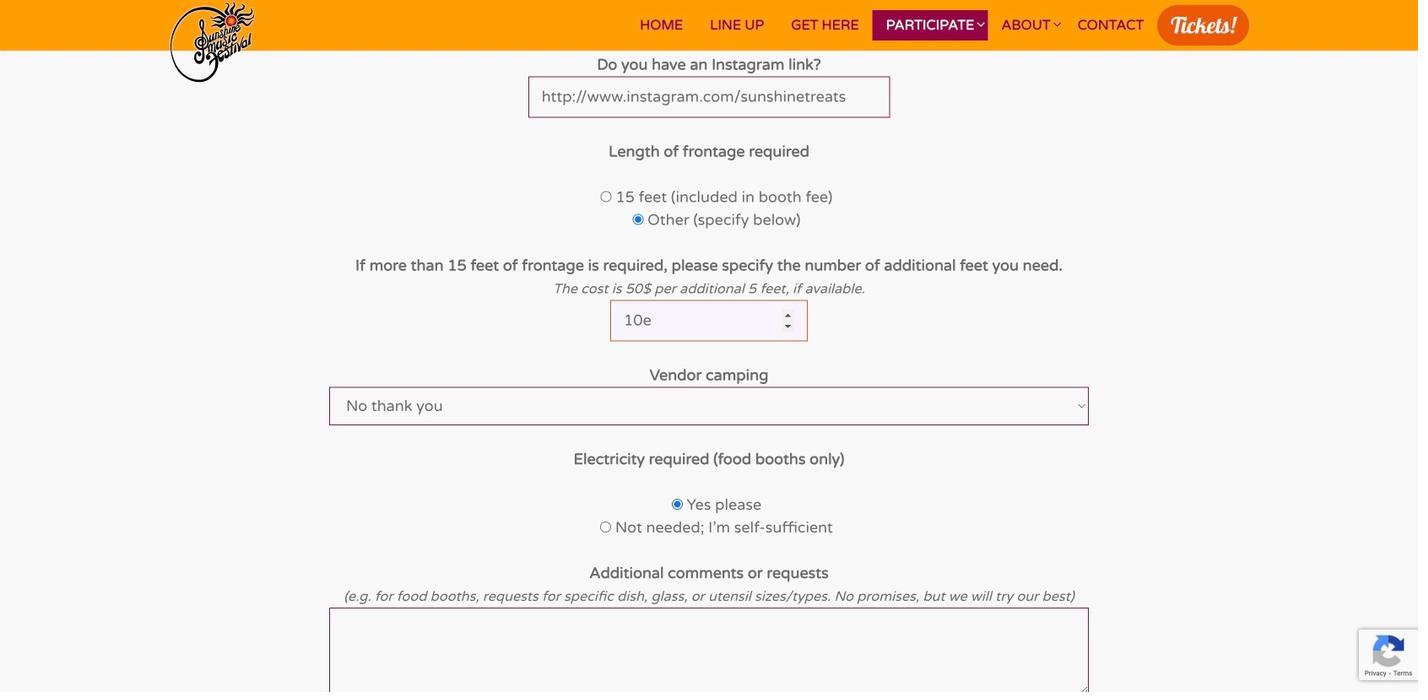 Task type: describe. For each thing, give the bounding box(es) containing it.
sunshine music festival image
[[169, 0, 256, 84]]



Task type: locate. For each thing, give the bounding box(es) containing it.
None radio
[[633, 214, 644, 225]]

None text field
[[329, 608, 1089, 693]]

None radio
[[601, 191, 612, 202], [672, 499, 683, 510], [601, 522, 612, 533], [601, 191, 612, 202], [672, 499, 683, 510], [601, 522, 612, 533]]

None number field
[[611, 300, 808, 341]]

None url field
[[528, 0, 890, 31], [528, 76, 890, 118], [528, 0, 890, 31], [528, 76, 890, 118]]



Task type: vqa. For each thing, say whether or not it's contained in the screenshot.
email field
no



